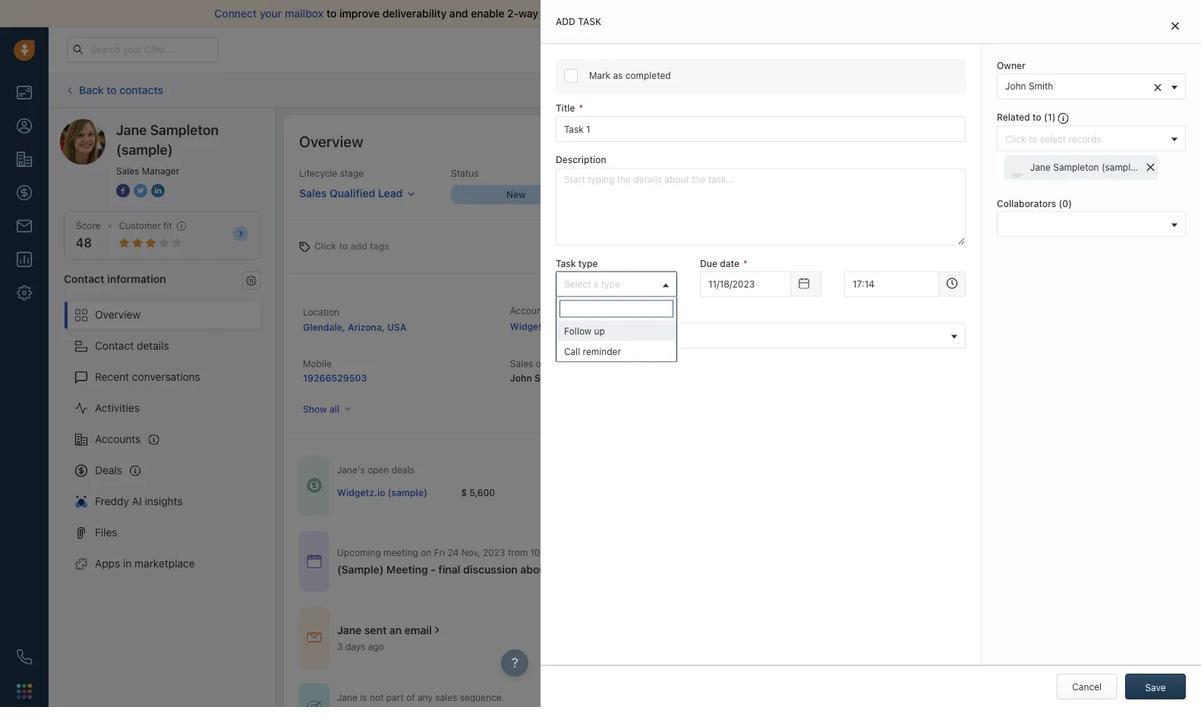 Task type: vqa. For each thing, say whether or not it's contained in the screenshot.
You inside You also get notifications only through email, like the daily email digests.
no



Task type: locate. For each thing, give the bounding box(es) containing it.
0 horizontal spatial an
[[389, 624, 402, 637]]

widgetz.io (sample) link down outcome
[[510, 321, 600, 332]]

sms
[[747, 85, 767, 95]]

(sample) down outcome
[[561, 321, 600, 332]]

type up follow up option
[[601, 279, 620, 289]]

widgetz.io up owner
[[510, 321, 558, 332]]

0 horizontal spatial email
[[405, 624, 432, 637]]

freshworks switcher image
[[17, 684, 32, 699]]

sales for sales activities
[[962, 85, 986, 95]]

2 container_wx8msf4aqz5i3rn1 image from the top
[[307, 554, 322, 569]]

1 horizontal spatial call
[[667, 85, 684, 95]]

2 select from the top
[[564, 330, 591, 341]]

0 vertical spatial an
[[594, 330, 604, 341]]

email right add
[[580, 7, 607, 20]]

show all
[[303, 404, 339, 415]]

fri
[[434, 547, 445, 558]]

0 vertical spatial of
[[567, 7, 578, 20]]

contact details
[[95, 340, 169, 352]]

1 select from the top
[[564, 279, 591, 289]]

1 horizontal spatial sampleton
[[1053, 162, 1099, 173]]

sampleton down the click to select records search field on the right top
[[1053, 162, 1099, 173]]

scheduled a meeting later with jane to discuss the requirements
[[933, 318, 1151, 341]]

tags
[[370, 241, 389, 252]]

part
[[386, 693, 404, 703]]

0 vertical spatial sampleton
[[150, 121, 219, 138]]

0 vertical spatial accounts
[[510, 306, 550, 316]]

jane right with
[[1068, 318, 1088, 328]]

sales left "activities"
[[962, 85, 986, 95]]

0 horizontal spatial sampleton
[[150, 121, 219, 138]]

enable
[[471, 7, 504, 20]]

sequence.
[[460, 693, 504, 703]]

call for call reminder
[[564, 346, 580, 357]]

container_wx8msf4aqz5i3rn1 image left upcoming in the bottom left of the page
[[307, 554, 322, 569]]

0 vertical spatial type
[[578, 258, 598, 269]]

jane inside scheduled a meeting later with jane to discuss the requirements
[[1068, 318, 1088, 328]]

0 vertical spatial john smith
[[1005, 81, 1053, 92]]

smith inside × tab panel
[[1029, 81, 1053, 92]]

(sample) inside × tab panel
[[1102, 162, 1139, 173]]

type up select a type
[[578, 258, 598, 269]]

0 vertical spatial contact
[[64, 272, 104, 285]]

select inside dropdown button
[[564, 279, 591, 289]]

smith down owner
[[534, 373, 560, 383]]

)
[[1052, 112, 1056, 123], [1068, 198, 1072, 209]]

( right lost
[[1059, 198, 1062, 209]]

meeting right 'task' button
[[889, 85, 924, 95]]

owner
[[997, 60, 1026, 71]]

0 vertical spatial )
[[1052, 112, 1056, 123]]

0 horizontal spatial john smith
[[933, 352, 981, 362]]

1 vertical spatial call
[[564, 346, 580, 357]]

meeting left later
[[988, 318, 1023, 328]]

contact up recent
[[95, 340, 134, 352]]

container_wx8msf4aqz5i3rn1 image left is
[[307, 701, 322, 708]]

1 vertical spatial select
[[564, 330, 591, 341]]

about
[[520, 564, 550, 576]]

to left 11:00
[[557, 547, 566, 558]]

1 vertical spatial meeting
[[383, 547, 418, 558]]

deals
[[95, 464, 122, 477]]

0 vertical spatial the
[[1137, 318, 1151, 328]]

the left deal at bottom
[[553, 564, 569, 576]]

0 vertical spatial widgetz.io (sample) link
[[510, 321, 600, 332]]

mark
[[589, 70, 610, 81]]

john down requirements
[[933, 352, 954, 362]]

1 vertical spatial john smith
[[933, 352, 981, 362]]

0 horizontal spatial a
[[594, 279, 599, 289]]

contact down 48 button at the top of the page
[[64, 272, 104, 285]]

select inside button
[[564, 330, 591, 341]]

improve
[[339, 7, 380, 20]]

customize
[[1084, 136, 1129, 147]]

1 vertical spatial contact
[[95, 340, 134, 352]]

score
[[76, 221, 101, 231]]

row
[[337, 478, 830, 508]]

twitter circled image
[[134, 182, 147, 199]]

1 horizontal spatial (
[[1059, 198, 1062, 209]]

call inside button
[[667, 85, 684, 95]]

call down follow
[[564, 346, 580, 357]]

1 vertical spatial the
[[553, 564, 569, 576]]

0 vertical spatial overview
[[299, 132, 363, 150]]

any
[[417, 693, 433, 703]]

a for select
[[594, 279, 599, 289]]

the right discuss
[[1137, 318, 1151, 328]]

lost
[[1018, 190, 1037, 200]]

0 horizontal spatial the
[[553, 564, 569, 576]]

0 horizontal spatial of
[[406, 693, 415, 703]]

0 horizontal spatial call
[[564, 346, 580, 357]]

customize overview button
[[1061, 131, 1178, 152]]

jane inside jane sampleton (sample)
[[116, 121, 147, 138]]

0 horizontal spatial smith
[[534, 373, 560, 383]]

fit
[[163, 221, 172, 231]]

1 horizontal spatial type
[[601, 279, 620, 289]]

1 horizontal spatial john
[[933, 352, 954, 362]]

1 horizontal spatial widgetz.io
[[510, 321, 558, 332]]

select a type
[[564, 279, 620, 289]]

0 horizontal spatial meeting
[[386, 564, 428, 576]]

sales up facebook circled image
[[116, 166, 139, 176]]

mng settings image
[[246, 275, 257, 286]]

10:00
[[530, 547, 554, 558]]

close image
[[1171, 21, 1179, 30]]

(
[[1044, 112, 1048, 123], [1059, 198, 1062, 209]]

accounts inside accounts widgetz.io (sample)
[[510, 306, 550, 316]]

john smith down owner
[[1005, 81, 1053, 92]]

1 vertical spatial smith
[[956, 352, 981, 362]]

1 container_wx8msf4aqz5i3rn1 image from the top
[[307, 478, 322, 494]]

1 horizontal spatial task
[[831, 85, 850, 95]]

list box
[[556, 321, 676, 362]]

0 horizontal spatial john
[[510, 373, 532, 383]]

select down task type
[[564, 279, 591, 289]]

jane left is
[[337, 693, 358, 703]]

1 horizontal spatial the
[[1137, 318, 1151, 328]]

jane
[[116, 121, 147, 138], [1030, 162, 1051, 173], [1068, 318, 1088, 328], [337, 624, 362, 637], [337, 693, 358, 703]]

meeting
[[988, 318, 1023, 328], [383, 547, 418, 558]]

0 vertical spatial jane sampleton (sample)
[[116, 121, 219, 158]]

1 horizontal spatial jane sampleton (sample)
[[1030, 162, 1139, 173]]

a inside scheduled a meeting later with jane to discuss the requirements
[[981, 318, 986, 328]]

0 vertical spatial (
[[1044, 112, 1048, 123]]

a down task type
[[594, 279, 599, 289]]

task inside button
[[831, 85, 850, 95]]

negotiation / lost
[[959, 190, 1037, 200]]

john smith down requirements
[[933, 352, 981, 362]]

an up reminder
[[594, 330, 604, 341]]

sales manager
[[116, 166, 179, 176]]

widgetz.io down jane's
[[337, 488, 385, 498]]

None search field
[[559, 300, 673, 318]]

1 vertical spatial overview
[[95, 309, 141, 321]]

task up select a type
[[556, 258, 576, 269]]

1 horizontal spatial a
[[981, 318, 986, 328]]

a inside dropdown button
[[594, 279, 599, 289]]

select for select an outcome
[[564, 330, 591, 341]]

select an outcome button
[[556, 323, 966, 349]]

due date
[[700, 258, 739, 269]]

mobile
[[303, 359, 332, 369]]

related
[[997, 112, 1030, 123]]

select
[[564, 279, 591, 289], [564, 330, 591, 341]]

1 vertical spatial an
[[389, 624, 402, 637]]

jane up days
[[337, 624, 362, 637]]

of left task
[[567, 7, 578, 20]]

0 vertical spatial john
[[1005, 81, 1026, 92]]

john inside sales owner john smith
[[510, 373, 532, 383]]

( right related
[[1044, 112, 1048, 123]]

select a type button
[[556, 271, 677, 297]]

1 vertical spatial jane sampleton (sample)
[[1030, 162, 1139, 173]]

None text field
[[844, 271, 939, 297]]

of left any
[[406, 693, 415, 703]]

discussion
[[463, 564, 518, 576]]

1 horizontal spatial accounts
[[510, 306, 550, 316]]

1 vertical spatial a
[[981, 318, 986, 328]]

description
[[556, 155, 606, 165]]

task inside × tab panel
[[556, 258, 576, 269]]

0 vertical spatial task
[[831, 85, 850, 95]]

jane sent an email 3 days ago
[[337, 624, 432, 652]]

jane up lost
[[1030, 162, 1051, 173]]

container_wx8msf4aqz5i3rn1 image left widgetz.io (sample)
[[307, 478, 322, 494]]

is
[[360, 693, 367, 703]]

0 vertical spatial call
[[667, 85, 684, 95]]

usa
[[387, 322, 407, 333]]

to left discuss
[[1091, 318, 1100, 328]]

call
[[667, 85, 684, 95], [564, 346, 580, 357]]

follow up
[[564, 326, 605, 336]]

overview up lifecycle stage at top left
[[299, 132, 363, 150]]

lifecycle
[[299, 168, 337, 179]]

1 horizontal spatial overview
[[299, 132, 363, 150]]

0 horizontal spatial accounts
[[95, 433, 141, 446]]

1 vertical spatial sampleton
[[1053, 162, 1099, 173]]

sales
[[962, 85, 986, 95], [116, 166, 139, 176], [299, 187, 327, 199], [510, 359, 533, 369]]

1 horizontal spatial email
[[580, 7, 607, 20]]

cancel button
[[1056, 674, 1117, 700]]

call reminder
[[564, 346, 621, 357]]

1 vertical spatial type
[[601, 279, 620, 289]]

all
[[329, 404, 339, 415]]

1 horizontal spatial an
[[594, 330, 604, 341]]

meeting inside upcoming meeting on fri 24 nov, 2023 from 10:00 to 11:00 (sample) meeting - final discussion about the deal
[[386, 564, 428, 576]]

0 vertical spatial meeting
[[889, 85, 924, 95]]

widgetz.io (sample) link down open
[[337, 486, 427, 499]]

2 vertical spatial smith
[[534, 373, 560, 383]]

jane sampleton (sample) down the click to select records search field on the right top
[[1030, 162, 1139, 173]]

0 vertical spatial select
[[564, 279, 591, 289]]

0 vertical spatial widgetz.io
[[510, 321, 558, 332]]

2 horizontal spatial smith
[[1029, 81, 1053, 92]]

11:00
[[568, 547, 591, 558]]

Search your CRM... text field
[[67, 37, 219, 63]]

contact for contact details
[[95, 340, 134, 352]]

19266529503 link
[[303, 373, 367, 383]]

widgetz.io inside row
[[337, 488, 385, 498]]

a up requirements
[[981, 318, 986, 328]]

widgetz.io inside accounts widgetz.io (sample)
[[510, 321, 558, 332]]

1 vertical spatial widgetz.io
[[337, 488, 385, 498]]

sales down lifecycle
[[299, 187, 327, 199]]

1 vertical spatial accounts
[[95, 433, 141, 446]]

sampleton inside × tab panel
[[1053, 162, 1099, 173]]

0 vertical spatial meeting
[[988, 318, 1023, 328]]

jane down the contacts
[[116, 121, 147, 138]]

call link
[[645, 77, 691, 103]]

accounts
[[510, 306, 550, 316], [95, 433, 141, 446]]

deals
[[392, 465, 414, 476]]

) right lost
[[1068, 198, 1072, 209]]

(sample) down customize overview button
[[1102, 162, 1139, 173]]

select for select a type
[[564, 279, 591, 289]]

container_wx8msf4aqz5i3rn1 image for jane's open deals
[[307, 478, 322, 494]]

task button
[[808, 77, 859, 103]]

facebook circled image
[[116, 182, 130, 199]]

a for scheduled
[[981, 318, 986, 328]]

2 vertical spatial container_wx8msf4aqz5i3rn1 image
[[307, 701, 322, 708]]

overview up contact details
[[95, 309, 141, 321]]

to left 1
[[1033, 112, 1041, 123]]

the inside upcoming meeting on fri 24 nov, 2023 from 10:00 to 11:00 (sample) meeting - final discussion about the deal
[[553, 564, 569, 576]]

an right sent
[[389, 624, 402, 637]]

accounts down activities
[[95, 433, 141, 446]]

john down owner
[[1005, 81, 1026, 92]]

meeting left on
[[383, 547, 418, 558]]

0 horizontal spatial task
[[556, 258, 576, 269]]

select an outcome
[[564, 330, 644, 341]]

list box containing follow up
[[556, 321, 676, 362]]

jane sampleton (sample) up "manager"
[[116, 121, 219, 158]]

(sample) inside jane sampleton (sample)
[[116, 141, 173, 158]]

accounts for accounts widgetz.io (sample)
[[510, 306, 550, 316]]

jane inside × tab panel
[[1030, 162, 1051, 173]]

(sample) up sales manager
[[116, 141, 173, 158]]

container_wx8msf4aqz5i3rn1 image
[[307, 478, 322, 494], [307, 554, 322, 569], [307, 701, 322, 708]]

1 vertical spatial email
[[405, 624, 432, 637]]

1 vertical spatial meeting
[[386, 564, 428, 576]]

0 vertical spatial smith
[[1029, 81, 1053, 92]]

john
[[1005, 81, 1026, 92], [933, 352, 954, 362], [510, 373, 532, 383]]

× dialog
[[540, 0, 1201, 708]]

0 vertical spatial a
[[594, 279, 599, 289]]

sales left owner
[[510, 359, 533, 369]]

score 48
[[76, 221, 101, 250]]

jane's
[[337, 465, 365, 476]]

1 vertical spatial task
[[556, 258, 576, 269]]

nov,
[[461, 547, 480, 558]]

deal
[[572, 564, 594, 576]]

container_wx8msf4aqz5i3rn1 image for upcoming meeting on fri 24 nov, 2023 from 10:00 to 11:00
[[307, 554, 322, 569]]

task left meeting button
[[831, 85, 850, 95]]

0 vertical spatial container_wx8msf4aqz5i3rn1 image
[[307, 478, 322, 494]]

select down outcome
[[564, 330, 591, 341]]

1 vertical spatial john
[[933, 352, 954, 362]]

1 horizontal spatial john smith
[[1005, 81, 1053, 92]]

(sample) down deals
[[388, 488, 427, 498]]

sales for sales manager
[[116, 166, 139, 176]]

back to contacts link
[[64, 78, 164, 102]]

follow
[[564, 326, 591, 336]]

call button
[[645, 77, 691, 103]]

1 vertical spatial container_wx8msf4aqz5i3rn1 image
[[307, 554, 322, 569]]

call down the completed
[[667, 85, 684, 95]]

0 horizontal spatial widgetz.io
[[337, 488, 385, 498]]

the inside scheduled a meeting later with jane to discuss the requirements
[[1137, 318, 1151, 328]]

date
[[720, 258, 739, 269]]

1 horizontal spatial widgetz.io (sample) link
[[510, 321, 600, 332]]

0 horizontal spatial widgetz.io (sample) link
[[337, 486, 427, 499]]

meeting down on
[[386, 564, 428, 576]]

email right sent
[[405, 624, 432, 637]]

to inside scheduled a meeting later with jane to discuss the requirements
[[1091, 318, 1100, 328]]

connect your mailbox link
[[214, 7, 326, 20]]

2 horizontal spatial john
[[1005, 81, 1026, 92]]

0 horizontal spatial type
[[578, 258, 598, 269]]

john down accounts widgetz.io (sample)
[[510, 373, 532, 383]]

accounts left outcome
[[510, 306, 550, 316]]

0 horizontal spatial meeting
[[383, 547, 418, 558]]

sampleton up "manager"
[[150, 121, 219, 138]]

1 horizontal spatial meeting
[[889, 85, 924, 95]]

2 vertical spatial john
[[510, 373, 532, 383]]

1 vertical spatial (
[[1059, 198, 1062, 209]]

sales activities
[[962, 85, 1027, 95]]

call inside option
[[564, 346, 580, 357]]

completed
[[625, 70, 671, 81]]

) up the click to select records search field on the right top
[[1052, 112, 1056, 123]]

1 horizontal spatial meeting
[[988, 318, 1023, 328]]

the
[[1137, 318, 1151, 328], [553, 564, 569, 576]]

ago
[[368, 642, 384, 652]]

from
[[508, 547, 528, 558]]

smith down requirements
[[956, 352, 981, 362]]

smith up 1
[[1029, 81, 1053, 92]]

meeting inside button
[[889, 85, 924, 95]]

customer
[[119, 221, 161, 231]]

1 vertical spatial )
[[1068, 198, 1072, 209]]

× tab panel
[[540, 0, 1201, 708]]



Task type: describe. For each thing, give the bounding box(es) containing it.
24
[[448, 547, 459, 558]]

new
[[506, 190, 526, 200]]

details
[[137, 340, 169, 352]]

3
[[337, 642, 343, 652]]

(sample) inside accounts widgetz.io (sample)
[[561, 321, 600, 332]]

follow up option
[[556, 321, 676, 341]]

48 button
[[76, 236, 92, 250]]

call for call
[[667, 85, 684, 95]]

outcome
[[556, 310, 596, 320]]

1 horizontal spatial smith
[[956, 352, 981, 362]]

recent conversations
[[95, 371, 200, 383]]

contact information
[[64, 272, 166, 285]]

sales qualified lead link
[[299, 180, 416, 202]]

with
[[1048, 318, 1065, 328]]

in
[[123, 558, 132, 570]]

add
[[350, 241, 367, 252]]

click to add tags
[[314, 241, 389, 252]]

lead
[[378, 187, 403, 199]]

list box inside × tab panel
[[556, 321, 676, 362]]

requirements
[[933, 331, 989, 341]]

jane inside jane sent an email 3 days ago
[[337, 624, 362, 637]]

mailbox
[[285, 7, 324, 20]]

sampleton inside jane sampleton (sample)
[[150, 121, 219, 138]]

and
[[449, 7, 468, 20]]

scheduled
[[933, 318, 978, 328]]

1 horizontal spatial )
[[1068, 198, 1072, 209]]

sales owner john smith
[[510, 359, 562, 383]]

jane sampleton (sample) inside × tab panel
[[1030, 162, 1139, 173]]

connect
[[214, 7, 257, 20]]

glendale, arizona, usa link
[[303, 322, 407, 333]]

due
[[700, 258, 717, 269]]

Start typing the details about the task… text field
[[556, 168, 966, 245]]

deliverability
[[382, 7, 447, 20]]

cancel
[[1072, 682, 1102, 692]]

save
[[1145, 683, 1166, 693]]

up
[[594, 326, 605, 336]]

sync
[[541, 7, 565, 20]]

an inside jane sent an email 3 days ago
[[389, 624, 402, 637]]

19266529503
[[303, 373, 367, 383]]

to inside × tab panel
[[1033, 112, 1041, 123]]

files
[[95, 527, 117, 539]]

sent
[[364, 624, 387, 637]]

3 container_wx8msf4aqz5i3rn1 image from the top
[[307, 701, 322, 708]]

glendale,
[[303, 322, 345, 333]]

meeting inside upcoming meeting on fri 24 nov, 2023 from 10:00 to 11:00 (sample) meeting - final discussion about the deal
[[383, 547, 418, 558]]

(sample) inside row
[[388, 488, 427, 498]]

activities
[[95, 402, 140, 415]]

to left 'add' at left
[[339, 241, 348, 252]]

contacts
[[119, 83, 163, 96]]

sms button
[[725, 77, 774, 103]]

phone element
[[9, 642, 39, 673]]

add task
[[556, 16, 601, 27]]

0 horizontal spatial jane sampleton (sample)
[[116, 121, 219, 158]]

to right mailbox
[[326, 7, 337, 20]]

1 vertical spatial of
[[406, 693, 415, 703]]

email
[[606, 85, 629, 95]]

none search field inside × tab panel
[[559, 300, 673, 318]]

email image
[[1051, 44, 1061, 56]]

not
[[370, 693, 384, 703]]

meeting button
[[866, 77, 932, 103]]

status
[[451, 168, 478, 179]]

final
[[438, 564, 460, 576]]

0
[[1062, 198, 1068, 209]]

0 horizontal spatial (
[[1044, 112, 1048, 123]]

ai
[[132, 495, 142, 508]]

task for task type
[[556, 258, 576, 269]]

manager
[[142, 166, 179, 176]]

back
[[79, 83, 104, 96]]

recent
[[95, 371, 129, 383]]

email button
[[583, 77, 637, 103]]

×
[[1153, 77, 1162, 95]]

way
[[519, 7, 538, 20]]

an inside button
[[594, 330, 604, 341]]

john inside × tab panel
[[1005, 81, 1026, 92]]

to inside upcoming meeting on fri 24 nov, 2023 from 10:00 to 11:00 (sample) meeting - final discussion about the deal
[[557, 547, 566, 558]]

container_wx8msf4aqz5i3rn1 image
[[307, 631, 322, 646]]

meeting inside scheduled a meeting later with jane to discuss the requirements
[[988, 318, 1023, 328]]

save button
[[1125, 674, 1186, 700]]

Title text field
[[556, 116, 966, 142]]

upcoming meeting on fri 24 nov, 2023 from 10:00 to 11:00 (sample) meeting - final discussion about the deal
[[337, 547, 594, 576]]

jane's open deals
[[337, 465, 414, 476]]

arizona,
[[348, 322, 385, 333]]

type inside dropdown button
[[601, 279, 620, 289]]

sales for sales qualified lead
[[299, 187, 327, 199]]

2-
[[507, 7, 519, 20]]

customer fit
[[119, 221, 172, 231]]

0 vertical spatial email
[[580, 7, 607, 20]]

linkedin circled image
[[151, 182, 165, 199]]

mobile 19266529503
[[303, 359, 367, 383]]

accounts widgetz.io (sample)
[[510, 306, 600, 332]]

row containing widgetz.io (sample)
[[337, 478, 830, 508]]

accounts for accounts
[[95, 433, 141, 446]]

$
[[461, 488, 467, 498]]

1 vertical spatial widgetz.io (sample) link
[[337, 486, 427, 499]]

your
[[260, 7, 282, 20]]

jane is not part of any sales sequence.
[[337, 693, 504, 703]]

location
[[303, 307, 340, 317]]

stage
[[340, 168, 364, 179]]

insights
[[145, 495, 183, 508]]

smith inside sales owner john smith
[[534, 373, 560, 383]]

john smith inside × tab panel
[[1005, 81, 1053, 92]]

5,600
[[469, 488, 495, 498]]

location glendale, arizona, usa
[[303, 307, 407, 333]]

contact for contact information
[[64, 272, 104, 285]]

click
[[314, 241, 337, 252]]

conversations.
[[610, 7, 683, 20]]

-- text field
[[700, 271, 791, 297]]

widgetz.io (sample)
[[337, 488, 427, 498]]

collaborators ( 0 )
[[997, 198, 1072, 209]]

as
[[613, 70, 623, 81]]

days
[[345, 642, 365, 652]]

$ 5,600
[[461, 488, 495, 498]]

Click to select records search field
[[1001, 131, 1166, 147]]

(sample)
[[337, 564, 384, 576]]

1
[[1048, 112, 1052, 123]]

call reminder option
[[556, 341, 676, 362]]

1 horizontal spatial of
[[567, 7, 578, 20]]

sales inside sales owner john smith
[[510, 359, 533, 369]]

to right back
[[106, 83, 117, 96]]

phone image
[[17, 650, 32, 665]]

customize overview
[[1084, 136, 1170, 147]]

negotiation / lost link
[[936, 186, 1057, 204]]

related to ( 1 )
[[997, 112, 1058, 123]]

apps in marketplace
[[95, 558, 195, 570]]

add
[[556, 16, 575, 27]]

negotiation / lost button
[[936, 186, 1057, 204]]

conversations
[[132, 371, 200, 383]]

email inside jane sent an email 3 days ago
[[405, 624, 432, 637]]

owner
[[536, 359, 562, 369]]

task for task
[[831, 85, 850, 95]]

0 horizontal spatial overview
[[95, 309, 141, 321]]

0 horizontal spatial )
[[1052, 112, 1056, 123]]



